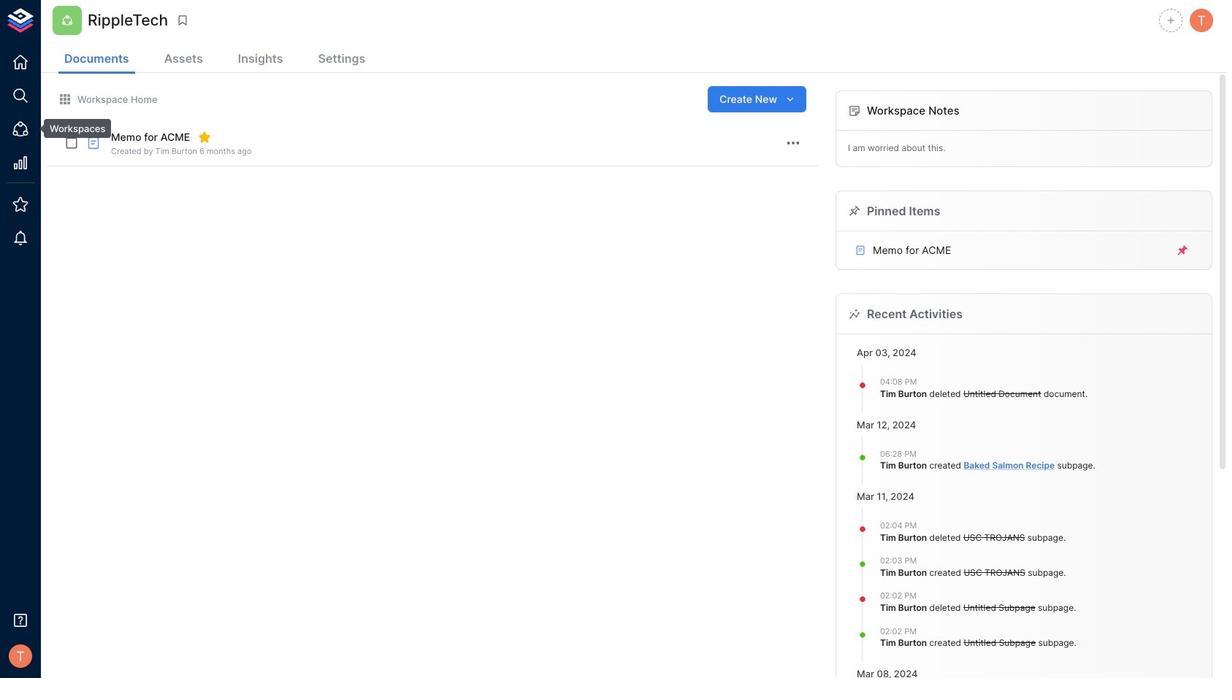 Task type: locate. For each thing, give the bounding box(es) containing it.
tooltip
[[34, 119, 111, 138]]

unpin image
[[1176, 244, 1190, 257]]



Task type: vqa. For each thing, say whether or not it's contained in the screenshot.
4th Help image from the top
no



Task type: describe. For each thing, give the bounding box(es) containing it.
bookmark image
[[176, 14, 189, 27]]

remove favorite image
[[198, 131, 211, 144]]



